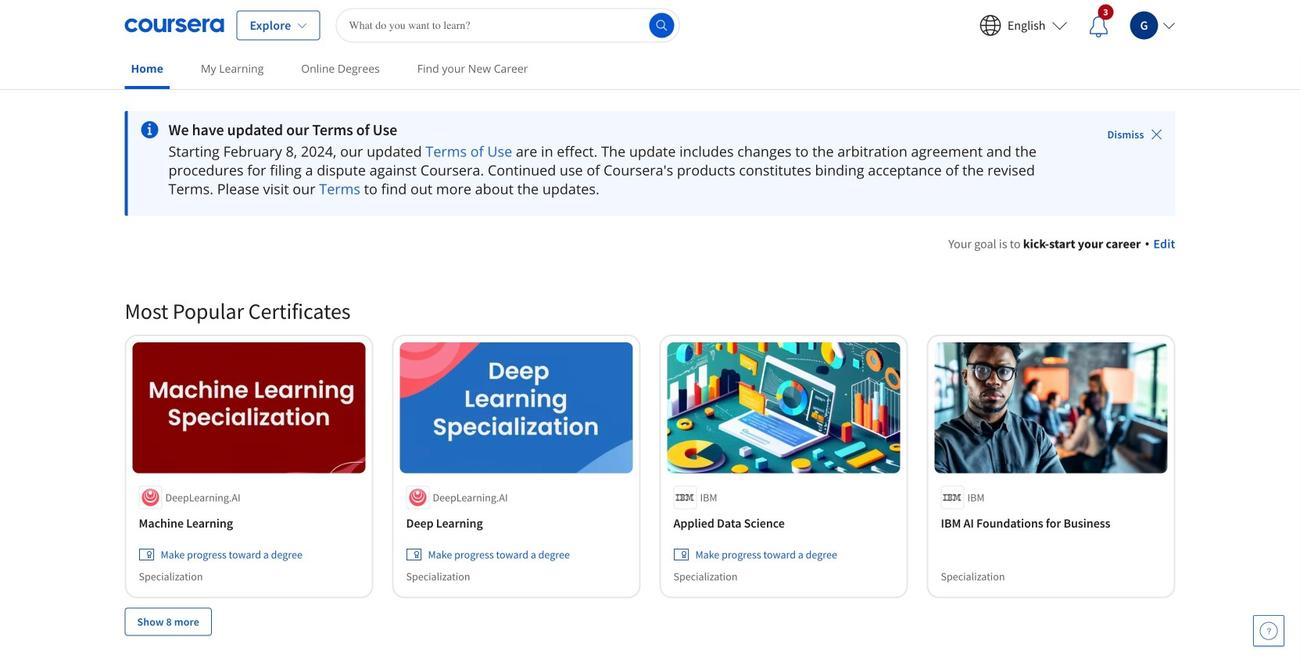 Task type: describe. For each thing, give the bounding box(es) containing it.
help center image
[[1260, 622, 1278, 640]]

What do you want to learn? text field
[[336, 8, 680, 43]]



Task type: locate. For each thing, give the bounding box(es) containing it.
information: we have updated our terms of use element
[[169, 120, 1064, 139]]

None search field
[[336, 8, 680, 43]]

main content
[[0, 91, 1300, 662]]

most popular certificates collection element
[[115, 272, 1185, 661]]

coursera image
[[125, 13, 224, 38]]



Task type: vqa. For each thing, say whether or not it's contained in the screenshot.
Options list list box
no



